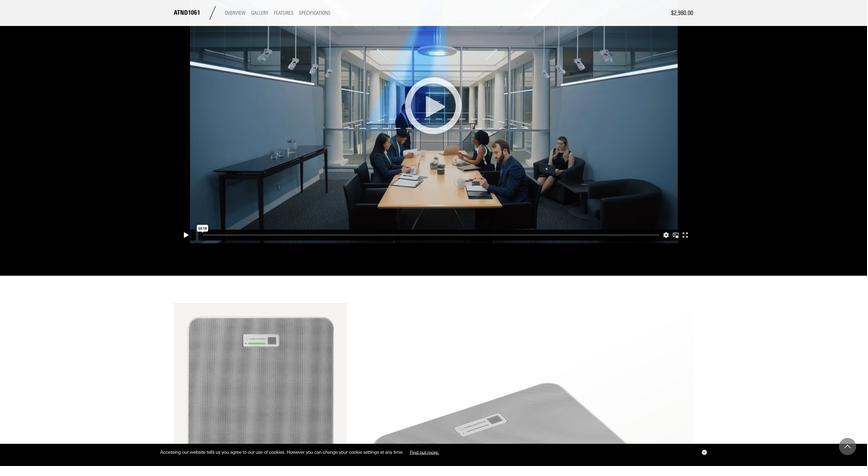Task type: describe. For each thing, give the bounding box(es) containing it.
cross image
[[703, 451, 706, 454]]

website
[[190, 450, 205, 455]]

find out more.
[[410, 450, 439, 455]]

specifications
[[299, 10, 331, 16]]

can
[[314, 450, 322, 455]]

cookies.
[[269, 450, 286, 455]]

find
[[410, 450, 419, 455]]

of
[[264, 450, 268, 455]]

2 you from the left
[[306, 450, 313, 455]]

to
[[243, 450, 247, 455]]

us
[[216, 450, 220, 455]]

atnd1061
[[174, 9, 200, 17]]

features
[[274, 10, 294, 16]]

tells
[[207, 450, 215, 455]]

$2,980.00
[[671, 9, 694, 17]]

out
[[420, 450, 426, 455]]

any
[[385, 450, 392, 455]]

use
[[256, 450, 263, 455]]

agree
[[230, 450, 241, 455]]

more.
[[428, 450, 439, 455]]

overview
[[225, 10, 246, 16]]

find out more. link
[[405, 447, 444, 458]]

time.
[[394, 450, 404, 455]]

your
[[339, 450, 348, 455]]



Task type: vqa. For each thing, say whether or not it's contained in the screenshot.
bottommost 'In-'
no



Task type: locate. For each thing, give the bounding box(es) containing it.
you right us
[[222, 450, 229, 455]]

however
[[287, 450, 305, 455]]

gallery
[[251, 10, 268, 16]]

change
[[323, 450, 338, 455]]

1 horizontal spatial our
[[248, 450, 254, 455]]

2 product photo image from the left
[[347, 303, 694, 466]]

our left the website
[[182, 450, 189, 455]]

our
[[182, 450, 189, 455], [248, 450, 254, 455]]

1 our from the left
[[182, 450, 189, 455]]

cookie
[[349, 450, 362, 455]]

at
[[380, 450, 384, 455]]

0 horizontal spatial our
[[182, 450, 189, 455]]

divider line image
[[206, 6, 219, 20]]

accessing our website tells us you agree to our use of cookies. however you can change your cookie settings at any time.
[[160, 450, 405, 455]]

1 you from the left
[[222, 450, 229, 455]]

you left can
[[306, 450, 313, 455]]

you
[[222, 450, 229, 455], [306, 450, 313, 455]]

accessing
[[160, 450, 181, 455]]

2 our from the left
[[248, 450, 254, 455]]

0 horizontal spatial you
[[222, 450, 229, 455]]

settings
[[363, 450, 379, 455]]

1 horizontal spatial you
[[306, 450, 313, 455]]

arrow up image
[[845, 444, 851, 450]]

1 product photo image from the left
[[174, 303, 347, 466]]

product photo image
[[174, 303, 347, 466], [347, 303, 694, 466]]

our right 'to'
[[248, 450, 254, 455]]



